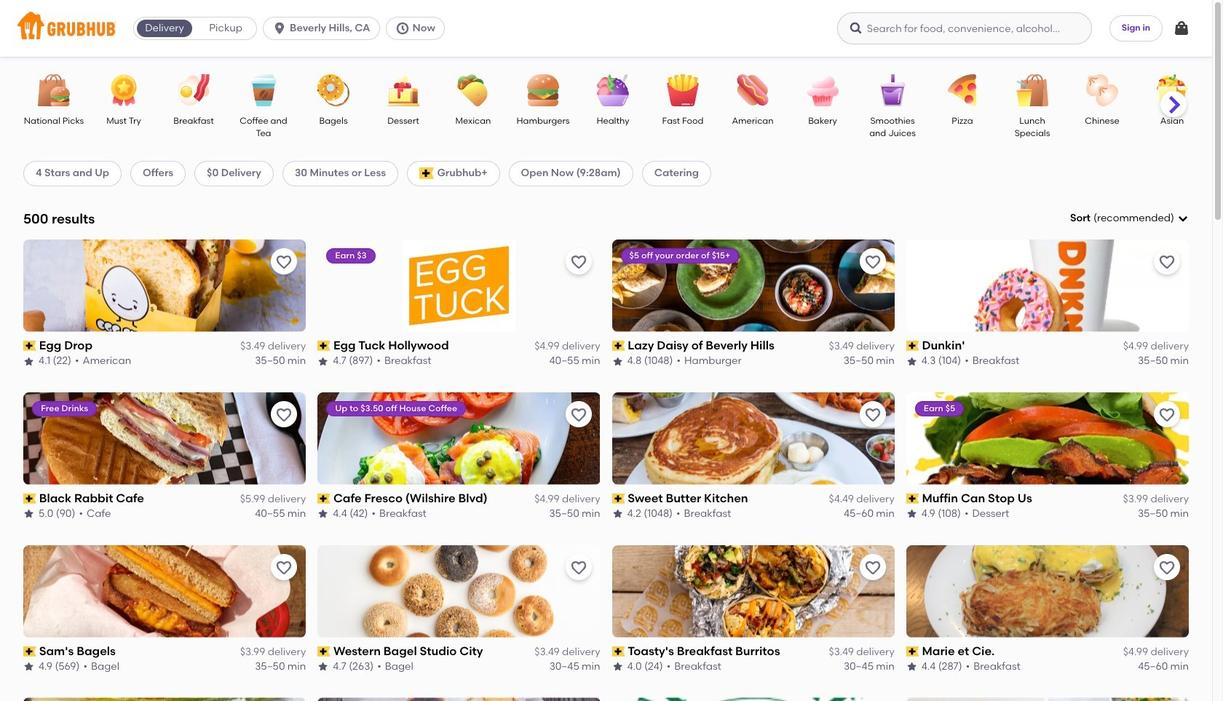 Task type: vqa. For each thing, say whether or not it's contained in the screenshot.
the Egg Drop logo
yes



Task type: describe. For each thing, give the bounding box(es) containing it.
subscription pass image for the cafe fresco (wilshire blvd) logo
[[318, 494, 331, 504]]

pizza image
[[937, 74, 988, 106]]

toasty's breakfast burritos logo image
[[612, 545, 895, 638]]

lunch specials image
[[1007, 74, 1058, 106]]

star icon image for toasty's breakfast burritos logo
[[612, 661, 624, 673]]

star icon image for egg drop logo
[[23, 356, 35, 367]]

chinese image
[[1077, 74, 1128, 106]]

subscription pass image for sweet butter kitchen logo
[[612, 494, 625, 504]]

egg tuck hollywood logo image
[[403, 239, 516, 332]]

mexican image
[[448, 74, 499, 106]]

star icon image for dunkin' logo on the top right of the page
[[906, 356, 918, 367]]

star icon image for black rabbit cafe logo
[[23, 509, 35, 520]]

urth caffe melrose logo image
[[612, 698, 895, 701]]

star icon image for lazy daisy of beverly hills logo
[[612, 356, 624, 367]]

dunkin' logo image
[[907, 239, 1189, 332]]

dessert image
[[378, 74, 429, 106]]

subscription pass image for egg drop logo
[[23, 341, 36, 351]]

corner bakery cafe logo image
[[907, 698, 1189, 701]]

star icon image for egg tuck hollywood logo
[[318, 356, 329, 367]]

fast food image
[[658, 74, 709, 106]]

must try image
[[98, 74, 149, 106]]

subscription pass image for star icon associated with egg tuck hollywood logo
[[318, 341, 331, 351]]

smoothies and juices image
[[867, 74, 918, 106]]

black rabbit cafe logo image
[[23, 392, 306, 485]]

lazy daisy of beverly hills logo image
[[612, 239, 895, 332]]

the rooster (w pico blvd)  logo image
[[318, 698, 600, 701]]

Search for food, convenience, alcohol... search field
[[837, 12, 1092, 44]]

american image
[[728, 74, 779, 106]]

western bagel studio city logo image
[[318, 545, 600, 638]]



Task type: locate. For each thing, give the bounding box(es) containing it.
national picks image
[[28, 74, 79, 106]]

bagels image
[[308, 74, 359, 106]]

subscription pass image for dunkin' logo on the top right of the page
[[906, 341, 919, 351]]

subscription pass image for western bagel studio city logo at the left bottom of the page
[[318, 647, 331, 657]]

star icon image for the cafe fresco (wilshire blvd) logo
[[318, 509, 329, 520]]

svg image
[[272, 21, 287, 36]]

uncle paulie's studio city logo image
[[23, 698, 306, 701]]

muffin can stop us logo image
[[907, 392, 1189, 485]]

hamburgers image
[[518, 74, 569, 106]]

asian image
[[1147, 74, 1198, 106]]

cafe fresco (wilshire blvd) logo image
[[318, 392, 600, 485]]

star icon image for sam's bagels logo
[[23, 661, 35, 673]]

star icon image for the muffin can stop us logo
[[906, 509, 918, 520]]

subscription pass image for star icon corresponding to black rabbit cafe logo
[[23, 494, 36, 504]]

grubhub plus flag logo image
[[420, 168, 434, 179]]

marie et cie. logo image
[[907, 545, 1189, 638]]

subscription pass image for star icon related to sam's bagels logo
[[23, 647, 36, 657]]

subscription pass image for toasty's breakfast burritos logo
[[612, 647, 625, 657]]

subscription pass image
[[23, 341, 36, 351], [612, 341, 625, 351], [906, 341, 919, 351], [318, 494, 331, 504], [612, 494, 625, 504], [318, 647, 331, 657], [612, 647, 625, 657], [906, 647, 919, 657]]

None field
[[1070, 211, 1189, 226]]

star icon image for the marie et cie. logo on the bottom right of page
[[906, 661, 918, 673]]

breakfast image
[[168, 74, 219, 106]]

star icon image for western bagel studio city logo at the left bottom of the page
[[318, 661, 329, 673]]

subscription pass image
[[318, 341, 331, 351], [23, 494, 36, 504], [906, 494, 919, 504], [23, 647, 36, 657]]

coffee and tea image
[[238, 74, 289, 106]]

sam's bagels logo image
[[23, 545, 306, 638]]

egg drop logo image
[[23, 239, 306, 332]]

sweet butter kitchen logo image
[[612, 392, 895, 485]]

main navigation navigation
[[0, 0, 1213, 57]]

svg image
[[1173, 20, 1191, 37], [395, 21, 410, 36], [849, 21, 864, 36], [1178, 213, 1189, 224]]

subscription pass image for the marie et cie. logo on the bottom right of page
[[906, 647, 919, 657]]

healthy image
[[588, 74, 639, 106]]

subscription pass image for star icon corresponding to the muffin can stop us logo
[[906, 494, 919, 504]]

star icon image for sweet butter kitchen logo
[[612, 509, 624, 520]]

bakery image
[[797, 74, 848, 106]]

subscription pass image for lazy daisy of beverly hills logo
[[612, 341, 625, 351]]

star icon image
[[23, 356, 35, 367], [318, 356, 329, 367], [612, 356, 624, 367], [906, 356, 918, 367], [23, 509, 35, 520], [318, 509, 329, 520], [612, 509, 624, 520], [906, 509, 918, 520], [23, 661, 35, 673], [318, 661, 329, 673], [612, 661, 624, 673], [906, 661, 918, 673]]



